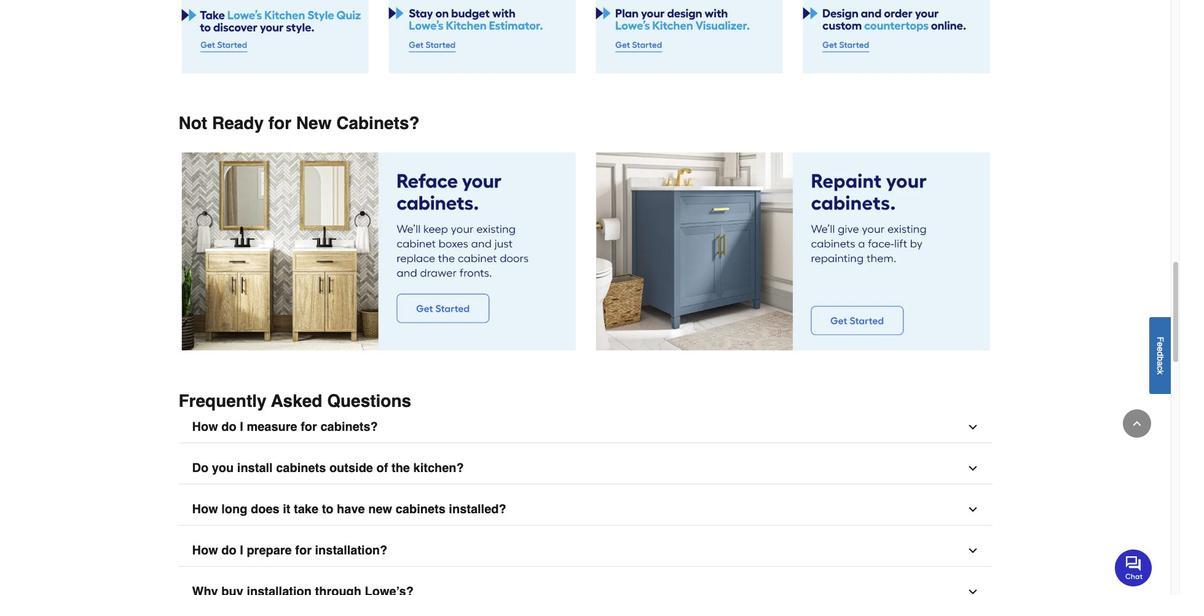 Task type: describe. For each thing, give the bounding box(es) containing it.
2 e from the top
[[1156, 347, 1166, 351]]

chevron down image inside how long does it take to have new cabinets installed? button
[[967, 504, 979, 516]]

f e e d b a c k
[[1156, 337, 1166, 374]]

do
[[192, 461, 209, 475]]

installation?
[[315, 544, 388, 558]]

f
[[1156, 337, 1166, 342]]

chevron up image
[[1131, 418, 1144, 430]]

questions
[[327, 391, 411, 411]]

d
[[1156, 351, 1166, 356]]

outside
[[330, 461, 373, 475]]

how do i prepare for installation?
[[192, 544, 388, 558]]

not ready for new cabinets?
[[179, 113, 420, 133]]

how long does it take to have new cabinets installed? button
[[179, 494, 993, 526]]

how long does it take to have new cabinets installed?
[[192, 502, 507, 517]]

new
[[368, 502, 392, 517]]

i for prepare
[[240, 544, 243, 558]]

do you install cabinets outside of the kitchen?
[[192, 461, 464, 475]]

how for how long does it take to have new cabinets installed?
[[192, 502, 218, 517]]

you
[[212, 461, 234, 475]]

installed?
[[449, 502, 507, 517]]

cabinets inside do you install cabinets outside of the kitchen? button
[[276, 461, 326, 475]]

do you install cabinets outside of the kitchen? button
[[179, 453, 993, 485]]

we'll keep your existing cabinet boxes and just replace the cabinet doors and drawer fronts. image
[[181, 152, 576, 351]]

not
[[179, 113, 207, 133]]

1 e from the top
[[1156, 342, 1166, 347]]

k
[[1156, 370, 1166, 374]]

it
[[283, 502, 291, 517]]

chevron down image for how do i measure for cabinets?
[[967, 421, 979, 434]]

frequently
[[179, 391, 267, 411]]

asked
[[271, 391, 322, 411]]

ready
[[212, 113, 264, 133]]

do for measure
[[222, 420, 237, 434]]

have
[[337, 502, 365, 517]]

new
[[296, 113, 332, 133]]

2 chevron down image from the top
[[967, 586, 979, 595]]

scroll to top element
[[1123, 410, 1152, 438]]

cabinets inside how long does it take to have new cabinets installed? button
[[396, 502, 446, 517]]

how for how do i prepare for installation?
[[192, 544, 218, 558]]

for for prepare
[[295, 544, 312, 558]]



Task type: locate. For each thing, give the bounding box(es) containing it.
1 vertical spatial for
[[301, 420, 317, 434]]

how for how do i measure for cabinets?
[[192, 420, 218, 434]]

2 chevron down image from the top
[[967, 462, 979, 475]]

cabinets up take
[[276, 461, 326, 475]]

1 i from the top
[[240, 420, 243, 434]]

chevron down image inside how do i prepare for installation? button
[[967, 545, 979, 557]]

chat invite button image
[[1115, 549, 1153, 586]]

how do i measure for cabinets?
[[192, 420, 378, 434]]

chevron down image for do you install cabinets outside of the kitchen?
[[967, 462, 979, 475]]

1 how from the top
[[192, 420, 218, 434]]

long
[[222, 502, 247, 517]]

1 vertical spatial chevron down image
[[967, 586, 979, 595]]

cabinets
[[276, 461, 326, 475], [396, 502, 446, 517]]

1 vertical spatial how
[[192, 502, 218, 517]]

1 chevron down image from the top
[[967, 421, 979, 434]]

do
[[222, 420, 237, 434], [222, 544, 237, 558]]

plan your design with lowe's kitchen visualizer. get started. image
[[596, 0, 783, 74]]

i inside button
[[240, 544, 243, 558]]

for inside button
[[301, 420, 317, 434]]

0 vertical spatial chevron down image
[[967, 421, 979, 434]]

1 chevron down image from the top
[[967, 504, 979, 516]]

how
[[192, 420, 218, 434], [192, 502, 218, 517], [192, 544, 218, 558]]

0 vertical spatial how
[[192, 420, 218, 434]]

frequently asked questions
[[179, 391, 411, 411]]

0 vertical spatial chevron down image
[[967, 504, 979, 516]]

i left prepare on the left of page
[[240, 544, 243, 558]]

cabinets right new
[[396, 502, 446, 517]]

the
[[392, 461, 410, 475]]

e
[[1156, 342, 1166, 347], [1156, 347, 1166, 351]]

1 vertical spatial cabinets
[[396, 502, 446, 517]]

take lowe's kitchen style quiz to discover your style. get started. image
[[181, 0, 369, 74]]

for left new
[[269, 113, 292, 133]]

a
[[1156, 361, 1166, 366]]

e up the b
[[1156, 347, 1166, 351]]

prepare
[[247, 544, 292, 558]]

b
[[1156, 356, 1166, 361]]

1 vertical spatial do
[[222, 544, 237, 558]]

1 vertical spatial chevron down image
[[967, 462, 979, 475]]

do inside how do i prepare for installation? button
[[222, 544, 237, 558]]

chevron down image for how do i prepare for installation?
[[967, 545, 979, 557]]

e up the d
[[1156, 342, 1166, 347]]

measure
[[247, 420, 297, 434]]

1 vertical spatial i
[[240, 544, 243, 558]]

i
[[240, 420, 243, 434], [240, 544, 243, 558]]

to
[[322, 502, 334, 517]]

for inside button
[[295, 544, 312, 558]]

for
[[269, 113, 292, 133], [301, 420, 317, 434], [295, 544, 312, 558]]

3 how from the top
[[192, 544, 218, 558]]

0 vertical spatial i
[[240, 420, 243, 434]]

how inside button
[[192, 544, 218, 558]]

take
[[294, 502, 319, 517]]

i inside button
[[240, 420, 243, 434]]

kitchen?
[[414, 461, 464, 475]]

0 horizontal spatial cabinets
[[276, 461, 326, 475]]

0 vertical spatial for
[[269, 113, 292, 133]]

install
[[237, 461, 273, 475]]

do left prepare on the left of page
[[222, 544, 237, 558]]

chevron down image
[[967, 504, 979, 516], [967, 586, 979, 595]]

2 vertical spatial chevron down image
[[967, 545, 979, 557]]

for right prepare on the left of page
[[295, 544, 312, 558]]

0 vertical spatial do
[[222, 420, 237, 434]]

design and order your custom countertops online. get started. image
[[803, 0, 990, 74]]

how do i prepare for installation? button
[[179, 536, 993, 567]]

1 do from the top
[[222, 420, 237, 434]]

for down asked
[[301, 420, 317, 434]]

c
[[1156, 366, 1166, 370]]

2 do from the top
[[222, 544, 237, 558]]

i for measure
[[240, 420, 243, 434]]

cabinets?
[[321, 420, 378, 434]]

1 horizontal spatial cabinets
[[396, 502, 446, 517]]

how do i measure for cabinets? button
[[179, 412, 993, 443]]

cabinets?
[[336, 113, 420, 133]]

chevron down image inside do you install cabinets outside of the kitchen? button
[[967, 462, 979, 475]]

3 chevron down image from the top
[[967, 545, 979, 557]]

of
[[377, 461, 388, 475]]

do for prepare
[[222, 544, 237, 558]]

stay on budget with lowe's kitchen estimator. get started. image
[[388, 0, 576, 74]]

f e e d b a c k button
[[1150, 317, 1171, 394]]

we'll give your existing cabinets a face-lift by repainting them. image
[[596, 152, 990, 351]]

chevron down image inside how do i measure for cabinets? button
[[967, 421, 979, 434]]

do inside how do i measure for cabinets? button
[[222, 420, 237, 434]]

does
[[251, 502, 280, 517]]

i left measure
[[240, 420, 243, 434]]

2 i from the top
[[240, 544, 243, 558]]

2 vertical spatial how
[[192, 544, 218, 558]]

2 how from the top
[[192, 502, 218, 517]]

chevron down image
[[967, 421, 979, 434], [967, 462, 979, 475], [967, 545, 979, 557]]

2 vertical spatial for
[[295, 544, 312, 558]]

for for measure
[[301, 420, 317, 434]]

do down frequently
[[222, 420, 237, 434]]

0 vertical spatial cabinets
[[276, 461, 326, 475]]



Task type: vqa. For each thing, say whether or not it's contained in the screenshot.
second chevron down icon from the top
yes



